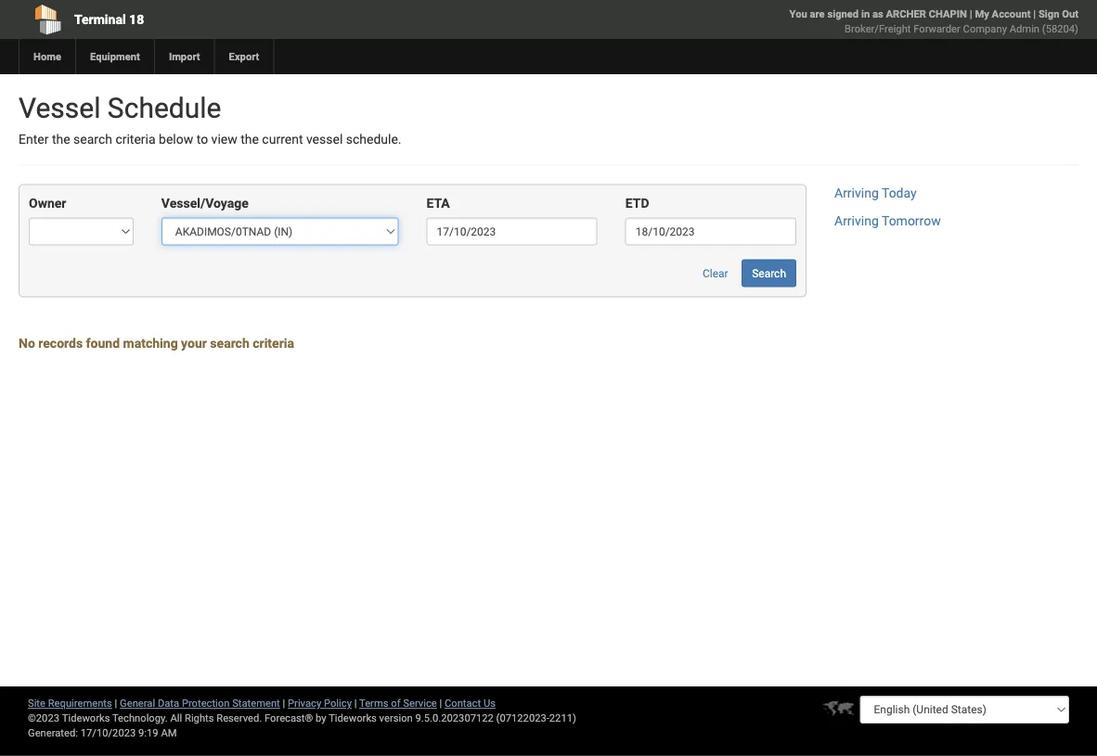 Task type: locate. For each thing, give the bounding box(es) containing it.
ETA text field
[[427, 218, 598, 246]]

current
[[262, 132, 303, 147]]

©2023 tideworks
[[28, 713, 110, 725]]

as
[[873, 8, 884, 20]]

(58204)
[[1043, 23, 1079, 35]]

0 horizontal spatial search
[[73, 132, 112, 147]]

the right view
[[241, 132, 259, 147]]

account
[[992, 8, 1031, 20]]

etd
[[626, 196, 650, 211]]

search right your
[[210, 336, 250, 351]]

arriving for arriving today
[[835, 186, 879, 201]]

2 arriving from the top
[[835, 214, 879, 229]]

clear
[[703, 267, 729, 280]]

all
[[170, 713, 182, 725]]

1 horizontal spatial criteria
[[253, 336, 294, 351]]

1 horizontal spatial the
[[241, 132, 259, 147]]

below
[[159, 132, 193, 147]]

0 vertical spatial arriving
[[835, 186, 879, 201]]

1 horizontal spatial search
[[210, 336, 250, 351]]

terminal 18
[[74, 12, 144, 27]]

the
[[52, 132, 70, 147], [241, 132, 259, 147]]

home
[[33, 51, 61, 63]]

arriving up arriving tomorrow link
[[835, 186, 879, 201]]

search down vessel
[[73, 132, 112, 147]]

forwarder
[[914, 23, 961, 35]]

reserved.
[[217, 713, 262, 725]]

0 vertical spatial criteria
[[116, 132, 156, 147]]

service
[[403, 698, 437, 710]]

my
[[976, 8, 990, 20]]

9.5.0.202307122
[[416, 713, 494, 725]]

0 horizontal spatial criteria
[[116, 132, 156, 147]]

criteria left below on the top left of the page
[[116, 132, 156, 147]]

1 vertical spatial arriving
[[835, 214, 879, 229]]

0 horizontal spatial the
[[52, 132, 70, 147]]

no
[[19, 336, 35, 351]]

policy
[[324, 698, 352, 710]]

company
[[964, 23, 1008, 35]]

terminal 18 link
[[19, 0, 444, 39]]

privacy
[[288, 698, 322, 710]]

vessel
[[306, 132, 343, 147]]

rights
[[185, 713, 214, 725]]

vessel
[[19, 91, 101, 124]]

are
[[810, 8, 825, 20]]

home link
[[19, 39, 75, 74]]

version
[[379, 713, 413, 725]]

1 arriving from the top
[[835, 186, 879, 201]]

protection
[[182, 698, 230, 710]]

the right enter
[[52, 132, 70, 147]]

criteria
[[116, 132, 156, 147], [253, 336, 294, 351]]

2211)
[[550, 713, 577, 725]]

technology.
[[112, 713, 168, 725]]

us
[[484, 698, 496, 710]]

generated:
[[28, 728, 78, 740]]

clear button
[[693, 259, 739, 287]]

0 vertical spatial search
[[73, 132, 112, 147]]

arriving down arriving today link
[[835, 214, 879, 229]]

criteria right your
[[253, 336, 294, 351]]

signed
[[828, 8, 859, 20]]

terms of service link
[[359, 698, 437, 710]]

1 vertical spatial criteria
[[253, 336, 294, 351]]

arriving
[[835, 186, 879, 201], [835, 214, 879, 229]]

matching
[[123, 336, 178, 351]]

general
[[120, 698, 155, 710]]

search
[[73, 132, 112, 147], [210, 336, 250, 351]]

by
[[316, 713, 327, 725]]

requirements
[[48, 698, 112, 710]]

out
[[1063, 8, 1079, 20]]

|
[[970, 8, 973, 20], [1034, 8, 1037, 20], [115, 698, 117, 710], [283, 698, 285, 710], [355, 698, 357, 710], [440, 698, 442, 710]]

records
[[38, 336, 83, 351]]

contact us link
[[445, 698, 496, 710]]

general data protection statement link
[[120, 698, 280, 710]]

of
[[391, 698, 401, 710]]

your
[[181, 336, 207, 351]]

today
[[882, 186, 917, 201]]

view
[[211, 132, 237, 147]]

17/10/2023
[[81, 728, 136, 740]]

| left general
[[115, 698, 117, 710]]

privacy policy link
[[288, 698, 352, 710]]

9:19
[[138, 728, 158, 740]]



Task type: describe. For each thing, give the bounding box(es) containing it.
am
[[161, 728, 177, 740]]

18
[[129, 12, 144, 27]]

tomorrow
[[882, 214, 941, 229]]

eta
[[427, 196, 450, 211]]

sign out link
[[1039, 8, 1079, 20]]

you
[[790, 8, 808, 20]]

| left sign
[[1034, 8, 1037, 20]]

my account link
[[976, 8, 1031, 20]]

sign
[[1039, 8, 1060, 20]]

chapin
[[929, 8, 968, 20]]

to
[[197, 132, 208, 147]]

contact
[[445, 698, 481, 710]]

site
[[28, 698, 45, 710]]

vessel/voyage
[[161, 196, 249, 211]]

site requirements | general data protection statement | privacy policy | terms of service | contact us ©2023 tideworks technology. all rights reserved. forecast® by tideworks version 9.5.0.202307122 (07122023-2211) generated: 17/10/2023 9:19 am
[[28, 698, 577, 740]]

search inside vessel schedule enter the search criteria below to view the current vessel schedule.
[[73, 132, 112, 147]]

ETD text field
[[626, 218, 797, 246]]

statement
[[232, 698, 280, 710]]

arriving today link
[[835, 186, 917, 201]]

search
[[752, 267, 787, 280]]

in
[[862, 8, 870, 20]]

broker/freight
[[845, 23, 912, 35]]

forecast®
[[265, 713, 313, 725]]

terms
[[359, 698, 389, 710]]

arriving tomorrow
[[835, 214, 941, 229]]

admin
[[1010, 23, 1040, 35]]

archer
[[887, 8, 927, 20]]

site requirements link
[[28, 698, 112, 710]]

1 the from the left
[[52, 132, 70, 147]]

equipment
[[90, 51, 140, 63]]

terminal
[[74, 12, 126, 27]]

enter
[[19, 132, 49, 147]]

schedule.
[[346, 132, 402, 147]]

arriving today
[[835, 186, 917, 201]]

equipment link
[[75, 39, 154, 74]]

export link
[[214, 39, 273, 74]]

export
[[229, 51, 259, 63]]

| up tideworks
[[355, 698, 357, 710]]

search button
[[742, 259, 797, 287]]

you are signed in as archer chapin | my account | sign out broker/freight forwarder company admin (58204)
[[790, 8, 1079, 35]]

(07122023-
[[497, 713, 550, 725]]

import
[[169, 51, 200, 63]]

data
[[158, 698, 179, 710]]

arriving tomorrow link
[[835, 214, 941, 229]]

import link
[[154, 39, 214, 74]]

2 the from the left
[[241, 132, 259, 147]]

no records found matching your search criteria
[[19, 336, 294, 351]]

owner
[[29, 196, 66, 211]]

tideworks
[[329, 713, 377, 725]]

vessel schedule enter the search criteria below to view the current vessel schedule.
[[19, 91, 402, 147]]

criteria inside vessel schedule enter the search criteria below to view the current vessel schedule.
[[116, 132, 156, 147]]

schedule
[[108, 91, 221, 124]]

arriving for arriving tomorrow
[[835, 214, 879, 229]]

1 vertical spatial search
[[210, 336, 250, 351]]

found
[[86, 336, 120, 351]]

| up 9.5.0.202307122
[[440, 698, 442, 710]]

| up the forecast®
[[283, 698, 285, 710]]

| left my
[[970, 8, 973, 20]]



Task type: vqa. For each thing, say whether or not it's contained in the screenshot.
ETA 'text field'
yes



